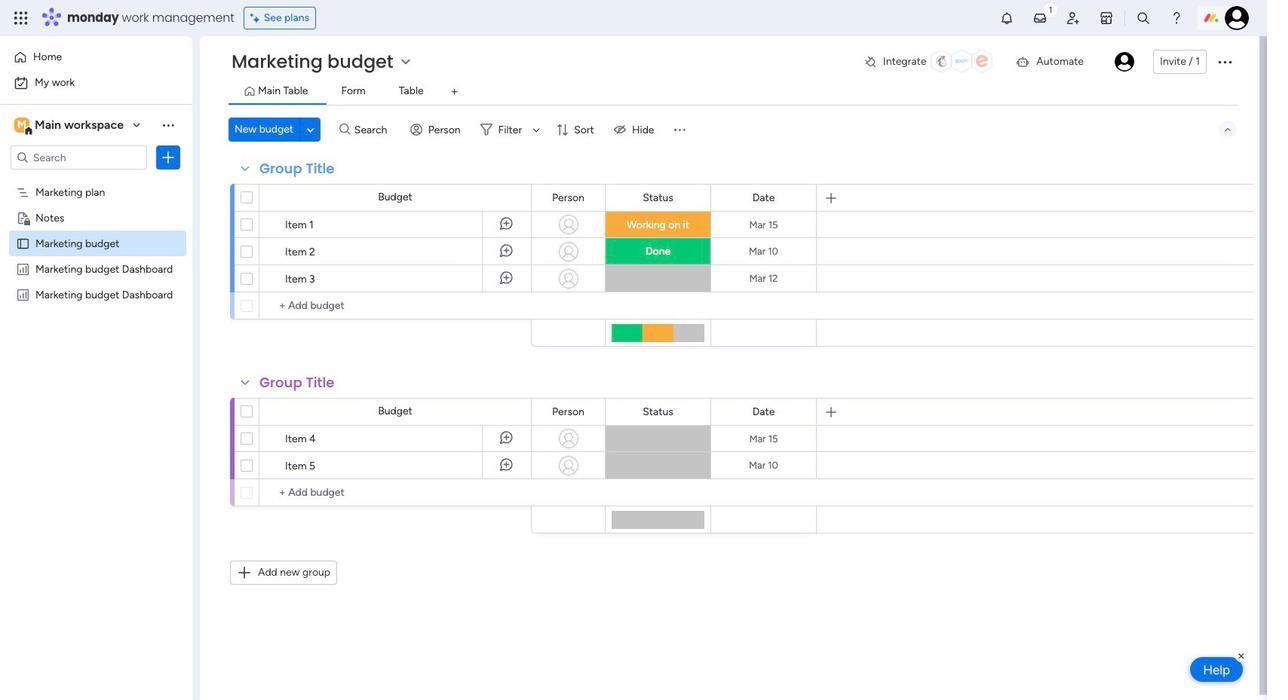Task type: describe. For each thing, give the bounding box(es) containing it.
collapse image
[[1222, 124, 1234, 136]]

search everything image
[[1136, 11, 1151, 26]]

2 vertical spatial option
[[0, 178, 192, 181]]

notifications image
[[1000, 11, 1015, 26]]

1 vertical spatial options image
[[161, 150, 176, 165]]

v2 search image
[[340, 121, 351, 138]]

0 vertical spatial options image
[[1216, 53, 1234, 71]]

1 horizontal spatial kendall parks image
[[1225, 6, 1249, 30]]

private board image
[[16, 210, 30, 225]]

update feed image
[[1033, 11, 1048, 26]]

select product image
[[14, 11, 29, 26]]

Search in workspace field
[[32, 149, 126, 166]]

workspace image
[[14, 117, 29, 134]]

Search field
[[351, 119, 396, 140]]

arrow down image
[[527, 121, 546, 139]]

menu image
[[673, 122, 688, 137]]

1 image
[[1044, 1, 1058, 18]]

help image
[[1169, 11, 1184, 26]]

angle down image
[[307, 124, 314, 135]]



Task type: locate. For each thing, give the bounding box(es) containing it.
+ Add budget text field
[[267, 297, 524, 315]]

workspace options image
[[161, 118, 176, 133]]

1 vertical spatial option
[[9, 71, 183, 95]]

add view image
[[452, 86, 458, 98]]

tab list
[[229, 80, 1237, 105]]

2 public dashboard image from the top
[[16, 287, 30, 302]]

kendall parks image
[[1225, 6, 1249, 30], [1115, 52, 1135, 72]]

tab
[[443, 80, 467, 104]]

public dashboard image
[[16, 262, 30, 276], [16, 287, 30, 302]]

0 vertical spatial option
[[9, 45, 183, 69]]

0 horizontal spatial kendall parks image
[[1115, 52, 1135, 72]]

0 horizontal spatial options image
[[161, 150, 176, 165]]

monday marketplace image
[[1099, 11, 1114, 26]]

options image down workspace options 'icon'
[[161, 150, 176, 165]]

see plans image
[[250, 10, 264, 26]]

None field
[[256, 159, 338, 179], [549, 190, 588, 206], [639, 190, 677, 206], [749, 190, 779, 206], [256, 373, 338, 393], [549, 404, 588, 421], [639, 404, 677, 421], [749, 404, 779, 421], [256, 159, 338, 179], [549, 190, 588, 206], [639, 190, 677, 206], [749, 190, 779, 206], [256, 373, 338, 393], [549, 404, 588, 421], [639, 404, 677, 421], [749, 404, 779, 421]]

workspace selection element
[[14, 116, 126, 136]]

option
[[9, 45, 183, 69], [9, 71, 183, 95], [0, 178, 192, 181]]

1 vertical spatial public dashboard image
[[16, 287, 30, 302]]

list box
[[0, 176, 192, 511]]

public board image
[[16, 236, 30, 250]]

0 vertical spatial kendall parks image
[[1225, 6, 1249, 30]]

1 vertical spatial kendall parks image
[[1115, 52, 1135, 72]]

0 vertical spatial public dashboard image
[[16, 262, 30, 276]]

options image up collapse image
[[1216, 53, 1234, 71]]

invite members image
[[1066, 11, 1081, 26]]

1 public dashboard image from the top
[[16, 262, 30, 276]]

+ Add budget text field
[[267, 484, 524, 502]]

1 horizontal spatial options image
[[1216, 53, 1234, 71]]

options image
[[1216, 53, 1234, 71], [161, 150, 176, 165]]



Task type: vqa. For each thing, say whether or not it's contained in the screenshot.
SOFTWARE DEVELOPMENT
no



